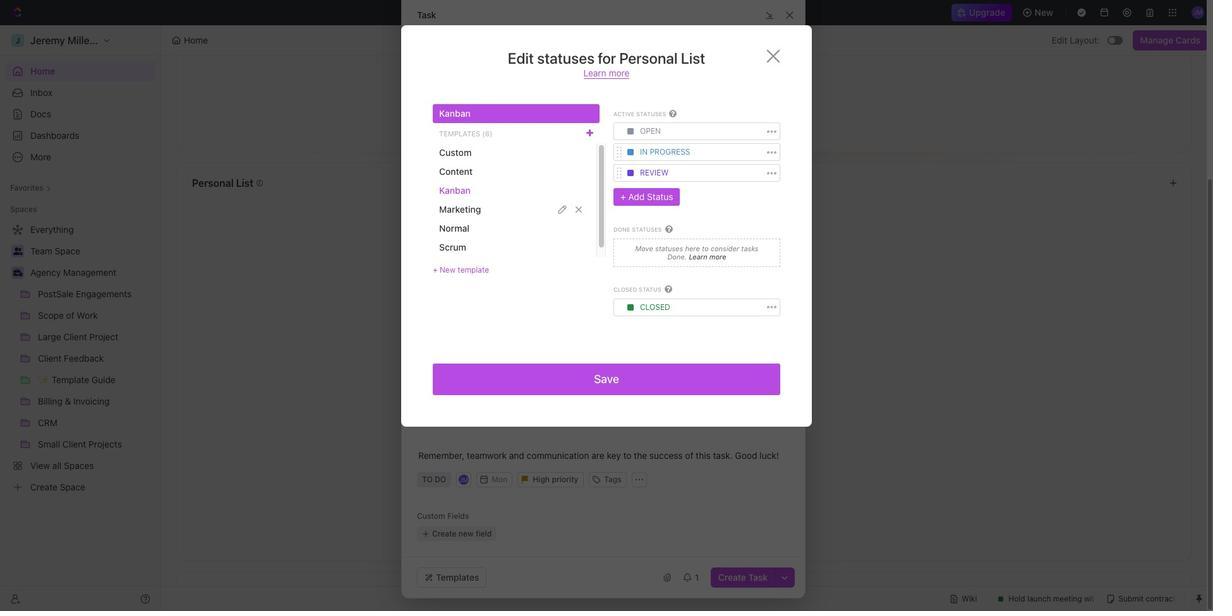 Task type: vqa. For each thing, say whether or not it's contained in the screenshot.
top the !
no



Task type: describe. For each thing, give the bounding box(es) containing it.
their inside 'in this task, students will work in groups of four. each group will be assigned a different topic. the group members need to collaborate and prepare a presentation on their assigned topic.'
[[735, 284, 753, 294]]

a inside personal list is a home for your tasks. tasks created here are private by default.
[[617, 366, 622, 375]]

0 vertical spatial learn more link
[[584, 68, 630, 79]]

images
[[462, 349, 492, 360]]

clear,
[[766, 167, 788, 178]]

tasks
[[741, 244, 759, 253]]

technology.
[[540, 36, 587, 47]]

create task button
[[711, 568, 775, 588]]

their inside after the presentation, there will be a question-and-answer session. so, the group should be prepared to answer any questions about their topic.
[[597, 415, 616, 426]]

favorites
[[10, 183, 43, 193]]

task, for history,
[[451, 21, 471, 32]]

could
[[711, 21, 734, 32]]

and-
[[611, 400, 630, 411]]

the inside the next step involves organizing the collected data. students should create an outline that includes an introduction, main points, and a conclusion. this will serve as a roadmap for their project.
[[418, 102, 434, 112]]

conclusion.
[[617, 117, 663, 128]]

consider
[[711, 244, 739, 253]]

business time image
[[13, 269, 22, 277]]

organizing
[[512, 102, 554, 112]]

the next step involves organizing the collected data. students should create an outline that includes an introduction, main points, and a conclusion. this will serve as a roadmap for their project.
[[418, 102, 783, 143]]

1 horizontal spatial an
[[732, 102, 742, 112]]

in inside 'in this task, students will work in groups of four. each group will be assigned a different topic. the group members need to collaborate and prepare a presentation on their assigned topic.'
[[543, 269, 550, 279]]

and inside the next step involves organizing the collected data. students should create an outline that includes an introduction, main points, and a conclusion. this will serve as a roadmap for their project.
[[592, 117, 607, 128]]

new button
[[1017, 3, 1061, 23]]

remember
[[444, 198, 488, 209]]

1 horizontal spatial all
[[609, 183, 618, 193]]

closed for closed
[[640, 302, 670, 312]]

like inside the presentation should be engaging and informative. it should include visuals like charts, graphs, or images to make it more interesting. each member of the group should participate in presenting.
[[740, 334, 754, 345]]

2 vertical spatial this
[[696, 451, 711, 461]]

create task
[[718, 573, 768, 583]]

of inside for this task, students are required to choose a topic of their interest. it could be anything from history, science, arts, or technology. once the topic is selected, they need to conduct thorough research on it. they should gather information from reliable sources like books, scholarly articles, and reputable websites.
[[636, 21, 644, 32]]

done.
[[668, 253, 687, 261]]

they
[[701, 36, 718, 47]]

four.
[[594, 269, 612, 279]]

group inside the presentation should be engaging and informative. it should include visuals like charts, graphs, or images to make it more interesting. each member of the group should participate in presenting.
[[693, 349, 717, 360]]

or inside the presentation should be engaging and informative. it should include visuals like charts, graphs, or images to make it more interesting. each member of the group should participate in presenting.
[[452, 349, 460, 360]]

and right teamwork
[[509, 451, 524, 461]]

of right the success
[[685, 451, 693, 461]]

should inside for this task, students are required to choose a topic of their interest. it could be anything from history, science, arts, or technology. once the topic is selected, they need to conduct thorough research on it. they should gather information from reliable sources like books, scholarly articles, and reputable websites.
[[541, 51, 568, 62]]

created
[[721, 366, 748, 375]]

1 vertical spatial from
[[648, 51, 667, 62]]

task.
[[713, 451, 733, 461]]

learn inside edit statuses for personal list learn more
[[584, 68, 606, 78]]

move statuses here to consider tasks done.
[[635, 244, 759, 261]]

templates (6)
[[439, 129, 493, 137]]

1 vertical spatial all
[[518, 198, 527, 209]]

be up questions
[[552, 400, 562, 411]]

normal
[[439, 223, 469, 234]]

topic. down + new template
[[418, 284, 441, 294]]

be inside for this task, students are required to choose a topic of their interest. it could be anything from history, science, arts, or technology. once the topic is selected, they need to conduct thorough research on it. they should gather information from reliable sources like books, scholarly articles, and reputable websites.
[[736, 21, 746, 32]]

closed for closed status
[[614, 286, 637, 293]]

active
[[614, 111, 635, 118]]

students for will
[[467, 269, 503, 279]]

collected
[[572, 102, 610, 112]]

the inside the next step involves organizing the collected data. students should create an outline that includes an introduction, main points, and a conclusion. this will serve as a roadmap for their project.
[[557, 102, 570, 112]]

structured.
[[492, 183, 537, 193]]

agency management
[[30, 267, 116, 278]]

prepare
[[627, 284, 659, 294]]

task button
[[417, 0, 436, 30]]

information
[[600, 51, 646, 62]]

work
[[521, 269, 541, 279]]

+ for + add status
[[621, 192, 626, 202]]

to right key
[[623, 451, 632, 461]]

outline
[[744, 102, 772, 112]]

in inside the finally, students need to write a report based on their research. the report should be clear, concise, and well-structured. it should include all the important details about the chosen topic. remember to cite all sources used in the research.
[[587, 198, 594, 209]]

finally,
[[418, 167, 446, 178]]

status
[[639, 286, 662, 293]]

more inside edit statuses for personal list learn more
[[609, 68, 630, 78]]

in for in this task, students will work in groups of four. each group will be assigned a different topic. the group members need to collaborate and prepare a presentation on their assigned topic.
[[418, 269, 426, 279]]

be inside the presentation should be engaging and informative. it should include visuals like charts, graphs, or images to make it more interesting. each member of the group should participate in presenting.
[[520, 334, 530, 345]]

to inside the presentation should be engaging and informative. it should include visuals like charts, graphs, or images to make it more interesting. each member of the group should participate in presenting.
[[494, 349, 502, 360]]

the up prepared
[[441, 400, 454, 411]]

it inside the presentation should be engaging and informative. it should include visuals like charts, graphs, or images to make it more interesting. each member of the group should participate in presenting.
[[641, 334, 646, 345]]

member
[[630, 349, 664, 360]]

on inside 'in this task, students will work in groups of four. each group will be assigned a different topic. the group members need to collaborate and prepare a presentation on their assigned topic.'
[[722, 284, 733, 294]]

they
[[518, 51, 539, 62]]

to inside after the presentation, there will be a question-and-answer session. so, the group should be prepared to answer any questions about their topic.
[[470, 415, 479, 426]]

in progress
[[640, 147, 690, 157]]

home
[[624, 366, 644, 375]]

of inside the presentation should be engaging and informative. it should include visuals like charts, graphs, or images to make it more interesting. each member of the group should participate in presenting.
[[666, 349, 675, 360]]

to left cite
[[490, 198, 499, 209]]

key
[[607, 451, 621, 461]]

1 horizontal spatial assigned
[[692, 269, 728, 279]]

or inside for this task, students are required to choose a topic of their interest. it could be anything from history, science, arts, or technology. once the topic is selected, they need to conduct thorough research on it. they should gather information from reliable sources like books, scholarly articles, and reputable websites.
[[529, 36, 537, 47]]

for inside edit statuses for personal list learn more
[[598, 49, 616, 67]]

docs link
[[5, 104, 155, 124]]

personal list
[[192, 178, 254, 189]]

make
[[505, 349, 526, 360]]

edit for layout:
[[1052, 35, 1068, 45]]

include inside the finally, students need to write a report based on their research. the report should be clear, concise, and well-structured. it should include all the important details about the chosen topic. remember to cite all sources used in the research.
[[577, 183, 607, 193]]

are for for this task, students are required to choose a topic of their interest. it could be anything from history, science, arts, or technology. once the topic is selected, they need to conduct thorough research on it. they should gather information from reliable sources like books, scholarly articles, and reputable websites.
[[511, 21, 524, 32]]

should up make
[[490, 334, 517, 345]]

by
[[644, 376, 652, 385]]

list for personal list is a home for your tasks. tasks created here are private by default.
[[594, 366, 607, 375]]

the inside 'in this task, students will work in groups of four. each group will be assigned a different topic. the group members need to collaborate and prepare a presentation on their assigned topic.'
[[444, 284, 459, 294]]

like inside for this task, students are required to choose a topic of their interest. it could be anything from history, science, arts, or technology. once the topic is selected, they need to conduct thorough research on it. they should gather information from reliable sources like books, scholarly articles, and reputable websites.
[[736, 51, 750, 62]]

upgrade
[[970, 7, 1006, 18]]

the inside the finally, students need to write a report based on their research. the report should be clear, concise, and well-structured. it should include all the important details about the chosen topic. remember to cite all sources used in the research.
[[678, 167, 694, 178]]

0 vertical spatial answer
[[630, 400, 659, 411]]

2 kanban from the top
[[439, 185, 471, 196]]

their inside for this task, students are required to choose a topic of their interest. it could be anything from history, science, arts, or technology. once the topic is selected, they need to conduct thorough research on it. they should gather information from reliable sources like books, scholarly articles, and reputable websites.
[[646, 21, 665, 32]]

spaces
[[10, 205, 37, 214]]

is inside personal list is a home for your tasks. tasks created here are private by default.
[[609, 366, 615, 375]]

2:
[[441, 233, 449, 244]]

informative.
[[590, 334, 638, 345]]

group up status
[[637, 269, 661, 279]]

the right task
[[713, 400, 726, 411]]

need inside 'in this task, students will work in groups of four. each group will be assigned a different topic. the group members need to collaborate and prepare a presentation on their assigned topic.'
[[529, 284, 549, 294]]

1 horizontal spatial home
[[184, 35, 208, 45]]

be inside 'in this task, students will work in groups of four. each group will be assigned a different topic. the group members need to collaborate and prepare a presentation on their assigned topic.'
[[679, 269, 689, 279]]

different
[[738, 269, 772, 279]]

roadmap
[[744, 117, 780, 128]]

are for remember, teamwork and communication are key to the success of this task. good luck!
[[592, 451, 605, 461]]

0 vertical spatial topic
[[613, 21, 633, 32]]

topic. inside after the presentation, there will be a question-and-answer session. so, the group should be prepared to answer any questions about their topic.
[[618, 415, 641, 426]]

task, for the
[[445, 269, 465, 279]]

in inside the presentation should be engaging and informative. it should include visuals like charts, graphs, or images to make it more interesting. each member of the group should participate in presenting.
[[464, 365, 472, 375]]

should inside after the presentation, there will be a question-and-answer session. so, the group should be prepared to answer any questions about their topic.
[[755, 400, 782, 411]]

a left different
[[731, 269, 735, 279]]

be down after
[[418, 415, 429, 426]]

remember, teamwork and communication are key to the success of this task. good luck!
[[418, 451, 779, 461]]

group
[[451, 233, 478, 244]]

about inside after the presentation, there will be a question-and-answer session. so, the group should be prepared to answer any questions about their topic.
[[571, 415, 595, 426]]

it
[[529, 349, 534, 360]]

anything
[[749, 21, 784, 32]]

here inside move statuses here to consider tasks done.
[[685, 244, 700, 253]]

choose
[[574, 21, 603, 32]]

1 horizontal spatial learn more link
[[687, 253, 726, 261]]

2 report from the left
[[696, 167, 721, 178]]

step
[[456, 102, 474, 112]]

1 vertical spatial research.
[[612, 198, 650, 209]]

selected,
[[661, 36, 698, 47]]

introduction,
[[486, 117, 537, 128]]

interest.
[[667, 21, 701, 32]]

presentation inside 'in this task, students will work in groups of four. each group will be assigned a different topic. the group members need to collaborate and prepare a presentation on their assigned topic.'
[[669, 284, 720, 294]]

learn more
[[687, 253, 726, 261]]

to inside 'in this task, students will work in groups of four. each group will be assigned a different topic. the group members need to collaborate and prepare a presentation on their assigned topic.'
[[551, 284, 559, 294]]

should up used
[[547, 183, 575, 193]]

progress
[[650, 147, 690, 157]]

to left conduct
[[743, 36, 752, 47]]

in for in progress
[[640, 147, 648, 157]]

is inside for this task, students are required to choose a topic of their interest. it could be anything from history, science, arts, or technology. once the topic is selected, they need to conduct thorough research on it. they should gather information from reliable sources like books, scholarly articles, and reputable websites.
[[652, 36, 658, 47]]

engaging
[[532, 334, 570, 345]]

and inside for this task, students are required to choose a topic of their interest. it could be anything from history, science, arts, or technology. once the topic is selected, they need to conduct thorough research on it. they should gather information from reliable sources like books, scholarly articles, and reputable websites.
[[492, 66, 507, 77]]

includes
[[437, 117, 471, 128]]

a right prepare
[[661, 284, 666, 294]]

details
[[678, 183, 705, 193]]

and inside the finally, students need to write a report based on their research. the report should be clear, concise, and well-structured. it should include all the important details about the chosen topic. remember to cite all sources used in the research.
[[455, 183, 470, 193]]

prepared
[[431, 415, 468, 426]]

1 horizontal spatial learn
[[689, 253, 708, 261]]

this for from
[[434, 21, 449, 32]]

it inside for this task, students are required to choose a topic of their interest. it could be anything from history, science, arts, or technology. once the topic is selected, they need to conduct thorough research on it. they should gather information from reliable sources like books, scholarly articles, and reputable websites.
[[703, 21, 709, 32]]

graphs,
[[418, 349, 449, 360]]

for this task, students are required to choose a topic of their interest. it could be anything from history, science, arts, or technology. once the topic is selected, they need to conduct thorough research on it. they should gather information from reliable sources like books, scholarly articles, and reputable websites.
[[418, 21, 790, 77]]

a inside 'create a task' button
[[690, 399, 694, 408]]

include inside the presentation should be engaging and informative. it should include visuals like charts, graphs, or images to make it more interesting. each member of the group should participate in presenting.
[[678, 334, 708, 345]]

to up technology.
[[563, 21, 571, 32]]

required
[[527, 21, 561, 32]]

create a task button
[[651, 396, 717, 411]]

dropdown menu image for open
[[627, 128, 634, 135]]

dashboards link
[[5, 126, 155, 146]]

to inside move statuses here to consider tasks done.
[[702, 244, 709, 253]]

members
[[488, 284, 526, 294]]

need inside the finally, students need to write a report based on their research. the report should be clear, concise, and well-structured. it should include all the important details about the chosen topic. remember to cite all sources used in the research.
[[487, 167, 507, 178]]

after the presentation, there will be a question-and-answer session. so, the group should be prepared to answer any questions about their topic.
[[418, 400, 785, 426]]



Task type: locate. For each thing, give the bounding box(es) containing it.
edit inside edit statuses for personal list learn more
[[508, 49, 534, 67]]

2 horizontal spatial more
[[710, 253, 726, 261]]

important
[[636, 183, 676, 193]]

will up members
[[505, 269, 519, 279]]

1 vertical spatial assigned
[[418, 299, 455, 310]]

sources inside for this task, students are required to choose a topic of their interest. it could be anything from history, science, arts, or technology. once the topic is selected, they need to conduct thorough research on it. they should gather information from reliable sources like books, scholarly articles, and reputable websites.
[[702, 51, 734, 62]]

the right used
[[596, 198, 609, 209]]

reputable
[[510, 66, 549, 77]]

presentation
[[669, 284, 720, 294], [436, 334, 488, 345]]

this inside for this task, students are required to choose a topic of their interest. it could be anything from history, science, arts, or technology. once the topic is selected, they need to conduct thorough research on it. they should gather information from reliable sources like books, scholarly articles, and reputable websites.
[[434, 21, 449, 32]]

interesting.
[[560, 349, 606, 360]]

the left chosen
[[733, 183, 747, 193]]

in down images
[[464, 365, 472, 375]]

to up the learn more
[[702, 244, 709, 253]]

edit
[[1052, 35, 1068, 45], [508, 49, 534, 67]]

custom
[[439, 147, 472, 158], [417, 512, 445, 521]]

personal inside edit statuses for personal list learn more
[[619, 49, 678, 67]]

0 horizontal spatial or
[[452, 349, 460, 360]]

project.
[[453, 132, 484, 143]]

of up your in the right bottom of the page
[[666, 349, 675, 360]]

+ add status
[[621, 192, 673, 202]]

in left + new template
[[418, 269, 426, 279]]

fields
[[447, 512, 469, 521]]

their down and-
[[597, 415, 616, 426]]

2 vertical spatial more
[[536, 349, 557, 360]]

about
[[707, 183, 731, 193], [571, 415, 595, 426]]

their up the selected,
[[646, 21, 665, 32]]

0 vertical spatial research.
[[638, 167, 676, 178]]

1 horizontal spatial presentation
[[669, 284, 720, 294]]

1 vertical spatial for
[[418, 132, 430, 143]]

new inside button
[[1035, 7, 1053, 18]]

need up well-
[[487, 167, 507, 178]]

more inside the presentation should be engaging and informative. it should include visuals like charts, graphs, or images to make it more interesting. each member of the group should participate in presenting.
[[536, 349, 557, 360]]

a inside for this task, students are required to choose a topic of their interest. it could be anything from history, science, arts, or technology. once the topic is selected, they need to conduct thorough research on it. they should gather information from reliable sources like books, scholarly articles, and reputable websites.
[[606, 21, 611, 32]]

to left me
[[239, 587, 249, 598]]

articles,
[[457, 66, 490, 77]]

in inside 'in this task, students will work in groups of four. each group will be assigned a different topic. the group members need to collaborate and prepare a presentation on their assigned topic.'
[[418, 269, 426, 279]]

points,
[[562, 117, 589, 128]]

edit statuses for personal list learn more
[[508, 49, 705, 78]]

templates
[[439, 129, 480, 137]]

2 horizontal spatial on
[[722, 284, 733, 294]]

each inside the presentation should be engaging and informative. it should include visuals like charts, graphs, or images to make it more interesting. each member of the group should participate in presenting.
[[608, 349, 628, 360]]

personal inside personal list is a home for your tasks. tasks created here are private by default.
[[561, 366, 592, 375]]

of inside 'in this task, students will work in groups of four. each group will be assigned a different topic. the group members need to collaborate and prepare a presentation on their assigned topic.'
[[583, 269, 592, 279]]

1 horizontal spatial it
[[641, 334, 646, 345]]

the
[[613, 36, 627, 47], [557, 102, 570, 112], [621, 183, 634, 193], [733, 183, 747, 193], [596, 198, 609, 209], [677, 349, 690, 360], [441, 400, 454, 411], [713, 400, 726, 411], [634, 451, 647, 461]]

personal list is a home for your tasks. tasks created here are private by default.
[[561, 366, 807, 385]]

+ left add
[[621, 192, 626, 202]]

list inside edit statuses for personal list learn more
[[681, 49, 705, 67]]

of up information
[[636, 21, 644, 32]]

a
[[606, 21, 611, 32], [609, 117, 614, 128], [737, 117, 742, 128], [542, 167, 547, 178], [731, 269, 735, 279], [661, 284, 666, 294], [617, 366, 622, 375], [690, 399, 694, 408], [565, 400, 569, 411]]

create for create a task
[[664, 399, 688, 408]]

there
[[513, 400, 534, 411]]

gather
[[571, 51, 597, 62]]

1 vertical spatial this
[[428, 269, 443, 279]]

task, inside for this task, students are required to choose a topic of their interest. it could be anything from history, science, arts, or technology. once the topic is selected, they need to conduct thorough research on it. they should gather information from reliable sources like books, scholarly articles, and reputable websites.
[[451, 21, 471, 32]]

0 horizontal spatial learn more link
[[584, 68, 630, 79]]

on inside the finally, students need to write a report based on their research. the report should be clear, concise, and well-structured. it should include all the important details about the chosen topic. remember to cite all sources used in the research.
[[604, 167, 614, 178]]

a inside after the presentation, there will be a question-and-answer session. so, the group should be prepared to answer any questions about their topic.
[[565, 400, 569, 411]]

custom for custom
[[439, 147, 472, 158]]

the inside for this task, students are required to choose a topic of their interest. it could be anything from history, science, arts, or technology. once the topic is selected, they need to conduct thorough research on it. they should gather information from reliable sources like books, scholarly articles, and reputable websites.
[[613, 36, 627, 47]]

statuses for edit
[[537, 49, 595, 67]]

dropdown menu image up dropdown menu image
[[627, 149, 634, 156]]

group inside after the presentation, there will be a question-and-answer session. so, the group should be prepared to answer any questions about their topic.
[[729, 400, 753, 411]]

open
[[640, 127, 661, 136]]

in inside edit statuses for personal list dialog
[[640, 147, 648, 157]]

students inside the finally, students need to write a report based on their research. the report should be clear, concise, and well-structured. it should include all the important details about the chosen topic. remember to cite all sources used in the research.
[[449, 167, 484, 178]]

communication
[[527, 451, 589, 461]]

0 horizontal spatial in
[[464, 365, 472, 375]]

1 horizontal spatial include
[[678, 334, 708, 345]]

1 vertical spatial learn more link
[[687, 253, 726, 261]]

and
[[492, 66, 507, 77], [592, 117, 607, 128], [455, 183, 470, 193], [610, 284, 625, 294], [573, 334, 588, 345], [509, 451, 524, 461]]

0 vertical spatial closed
[[614, 286, 637, 293]]

1 vertical spatial here
[[751, 366, 766, 375]]

be inside the finally, students need to write a report based on their research. the report should be clear, concise, and well-structured. it should include all the important details about the chosen topic. remember to cite all sources used in the research.
[[753, 167, 764, 178]]

scholarly
[[418, 66, 455, 77]]

1 vertical spatial about
[[571, 415, 595, 426]]

+ new template
[[433, 265, 489, 275]]

collaborate
[[562, 284, 607, 294]]

should up chosen
[[724, 167, 751, 178]]

all right cite
[[518, 198, 527, 209]]

custom inside dialog
[[417, 512, 445, 521]]

their down different
[[735, 284, 753, 294]]

presenting.
[[474, 365, 520, 375]]

main
[[540, 117, 559, 128]]

on down the learn more
[[722, 284, 733, 294]]

the down + new template
[[444, 284, 459, 294]]

include
[[577, 183, 607, 193], [678, 334, 708, 345]]

a inside the finally, students need to write a report based on their research. the report should be clear, concise, and well-structured. it should include all the important details about the chosen topic. remember to cite all sources used in the research.
[[542, 167, 547, 178]]

0 vertical spatial each
[[615, 269, 635, 279]]

2 dropdown menu image from the top
[[627, 149, 634, 156]]

finally, students need to write a report based on their research. the report should be clear, concise, and well-structured. it should include all the important details about the chosen topic. remember to cite all sources used in the research.
[[418, 167, 790, 209]]

sources inside the finally, students need to write a report based on their research. the report should be clear, concise, and well-structured. it should include all the important details about the chosen topic. remember to cite all sources used in the research.
[[530, 198, 562, 209]]

group up tasks
[[693, 349, 717, 360]]

the inside the presentation should be engaging and informative. it should include visuals like charts, graphs, or images to make it more interesting. each member of the group should participate in presenting.
[[677, 349, 690, 360]]

home inside sidebar navigation
[[30, 66, 55, 76]]

create inside create task button
[[718, 573, 746, 583]]

2 horizontal spatial it
[[703, 21, 709, 32]]

task
[[696, 399, 712, 408]]

an up the (6)
[[473, 117, 483, 128]]

all
[[609, 183, 618, 193], [518, 198, 527, 209]]

0 vertical spatial it
[[703, 21, 709, 32]]

chosen
[[749, 183, 779, 193]]

2 vertical spatial for
[[646, 366, 656, 375]]

1 vertical spatial dropdown menu image
[[627, 149, 634, 156]]

the up the that
[[418, 102, 434, 112]]

1 vertical spatial custom
[[417, 512, 445, 521]]

are left key
[[592, 451, 605, 461]]

in
[[640, 147, 648, 157], [418, 269, 426, 279]]

or left images
[[452, 349, 460, 360]]

status
[[647, 192, 673, 202]]

1 horizontal spatial list
[[594, 366, 607, 375]]

1 vertical spatial it
[[540, 183, 545, 193]]

2 horizontal spatial are
[[769, 366, 780, 375]]

1 horizontal spatial answer
[[630, 400, 659, 411]]

1 vertical spatial more
[[710, 253, 726, 261]]

1 vertical spatial sources
[[530, 198, 562, 209]]

assigned
[[692, 269, 728, 279], [418, 299, 455, 310]]

students up well-
[[449, 167, 484, 178]]

task for task
[[417, 9, 436, 20]]

1 report from the left
[[550, 167, 575, 178]]

0 horizontal spatial home
[[30, 66, 55, 76]]

task for task 2: group presentation
[[418, 233, 439, 244]]

2 vertical spatial it
[[641, 334, 646, 345]]

0 vertical spatial or
[[529, 36, 537, 47]]

students for are
[[473, 21, 509, 32]]

dropdown menu image down conclusion.
[[627, 128, 634, 135]]

the up information
[[613, 36, 627, 47]]

2 horizontal spatial for
[[646, 366, 656, 375]]

need inside for this task, students are required to choose a topic of their interest. it could be anything from history, science, arts, or technology. once the topic is selected, they need to conduct thorough research on it. they should gather information from reliable sources like books, scholarly articles, and reputable websites.
[[721, 36, 741, 47]]

0 vertical spatial an
[[732, 102, 742, 112]]

0 horizontal spatial closed
[[614, 286, 637, 293]]

(6)
[[482, 129, 493, 137]]

the inside the presentation should be engaging and informative. it should include visuals like charts, graphs, or images to make it more interesting. each member of the group should participate in presenting.
[[418, 334, 434, 345]]

task, inside 'in this task, students will work in groups of four. each group will be assigned a different topic. the group members need to collaborate and prepare a presentation on their assigned topic.'
[[445, 269, 465, 279]]

students inside 'in this task, students will work in groups of four. each group will be assigned a different topic. the group members need to collaborate and prepare a presentation on their assigned topic.'
[[467, 269, 503, 279]]

0 horizontal spatial is
[[609, 366, 615, 375]]

0 vertical spatial about
[[707, 183, 731, 193]]

new down scrum
[[440, 265, 456, 275]]

statuses inside move statuses here to consider tasks done.
[[655, 244, 683, 253]]

it down the write
[[540, 183, 545, 193]]

learn down the gather
[[584, 68, 606, 78]]

closed status
[[614, 286, 662, 293]]

the left the success
[[634, 451, 647, 461]]

0 horizontal spatial presentation
[[436, 334, 488, 345]]

for down the that
[[418, 132, 430, 143]]

docs
[[30, 109, 51, 119]]

management
[[63, 267, 116, 278]]

participate
[[418, 365, 462, 375]]

this
[[434, 21, 449, 32], [428, 269, 443, 279], [696, 451, 711, 461]]

should up member
[[649, 334, 676, 345]]

0 vertical spatial task,
[[451, 21, 471, 32]]

1 vertical spatial are
[[769, 366, 780, 375]]

kanban up templates on the top
[[439, 108, 471, 119]]

here inside personal list is a home for your tasks. tasks created here are private by default.
[[751, 366, 766, 375]]

conduct
[[754, 36, 788, 47]]

0 vertical spatial dropdown menu image
[[627, 128, 634, 135]]

0 vertical spatial on
[[496, 51, 506, 62]]

question-
[[572, 400, 611, 411]]

on right based
[[604, 167, 614, 178]]

and down 'four.'
[[610, 284, 625, 294]]

presentation inside the presentation should be engaging and informative. it should include visuals like charts, graphs, or images to make it more interesting. each member of the group should participate in presenting.
[[436, 334, 488, 345]]

0 vertical spatial list
[[681, 49, 705, 67]]

1 dropdown menu image from the top
[[627, 128, 634, 135]]

be right could
[[736, 21, 746, 32]]

from
[[418, 36, 437, 47], [648, 51, 667, 62]]

will down done.
[[663, 269, 677, 279]]

to
[[563, 21, 571, 32], [743, 36, 752, 47], [509, 167, 517, 178], [490, 198, 499, 209], [702, 244, 709, 253], [551, 284, 559, 294], [494, 349, 502, 360], [470, 415, 479, 426], [623, 451, 632, 461], [239, 587, 249, 598]]

history,
[[440, 36, 470, 47]]

sources down they
[[702, 51, 734, 62]]

statuses inside edit statuses for personal list learn more
[[537, 49, 595, 67]]

more down consider
[[710, 253, 726, 261]]

create
[[704, 102, 730, 112]]

this inside 'in this task, students will work in groups of four. each group will be assigned a different topic. the group members need to collaborate and prepare a presentation on their assigned topic.'
[[428, 269, 443, 279]]

custom for custom fields
[[417, 512, 445, 521]]

should up created at the bottom of page
[[719, 349, 746, 360]]

statuses for active
[[636, 111, 666, 118]]

1 horizontal spatial new
[[1035, 7, 1053, 18]]

to down 'groups'
[[551, 284, 559, 294]]

from down the selected,
[[648, 51, 667, 62]]

1 horizontal spatial +
[[621, 192, 626, 202]]

like right visuals on the right bottom
[[740, 334, 754, 345]]

good
[[735, 451, 757, 461]]

for inside personal list is a home for your tasks. tasks created here are private by default.
[[646, 366, 656, 375]]

include down based
[[577, 183, 607, 193]]

layout:
[[1070, 35, 1100, 45]]

0 vertical spatial kanban
[[439, 108, 471, 119]]

dashboards
[[30, 130, 79, 141]]

+ left template
[[433, 265, 438, 275]]

1 vertical spatial include
[[678, 334, 708, 345]]

books,
[[752, 51, 780, 62]]

agency
[[30, 267, 61, 278]]

and up remember
[[455, 183, 470, 193]]

presentation up images
[[436, 334, 488, 345]]

reliable
[[670, 51, 699, 62]]

0 horizontal spatial answer
[[481, 415, 510, 426]]

home
[[184, 35, 208, 45], [30, 66, 55, 76]]

are left "private"
[[769, 366, 780, 375]]

assigned down the learn more
[[692, 269, 728, 279]]

this down scrum
[[428, 269, 443, 279]]

1 horizontal spatial more
[[609, 68, 630, 78]]

and inside the presentation should be engaging and informative. it should include visuals like charts, graphs, or images to make it more interesting. each member of the group should participate in presenting.
[[573, 334, 588, 345]]

students inside for this task, students are required to choose a topic of their interest. it could be anything from history, science, arts, or technology. once the topic is selected, they need to conduct thorough research on it. they should gather information from reliable sources like books, scholarly articles, and reputable websites.
[[473, 21, 509, 32]]

0 horizontal spatial more
[[536, 349, 557, 360]]

custom left fields
[[417, 512, 445, 521]]

0 horizontal spatial on
[[496, 51, 506, 62]]

0 horizontal spatial in
[[418, 269, 426, 279]]

be up it
[[520, 334, 530, 345]]

about inside the finally, students need to write a report based on their research. the report should be clear, concise, and well-structured. it should include all the important details about the chosen topic. remember to cite all sources used in the research.
[[707, 183, 731, 193]]

kanban up remember
[[439, 185, 471, 196]]

0 vertical spatial learn
[[584, 68, 606, 78]]

is
[[652, 36, 658, 47], [609, 366, 615, 375]]

closed down status
[[640, 302, 670, 312]]

0 vertical spatial custom
[[439, 147, 472, 158]]

for inside the next step involves organizing the collected data. students should create an outline that includes an introduction, main points, and a conclusion. this will serve as a roadmap for their project.
[[418, 132, 430, 143]]

new inside edit statuses for personal list dialog
[[440, 265, 456, 275]]

should inside the next step involves organizing the collected data. students should create an outline that includes an introduction, main points, and a conclusion. this will serve as a roadmap for their project.
[[674, 102, 701, 112]]

a left so, on the right bottom of page
[[690, 399, 694, 408]]

1 horizontal spatial personal
[[561, 366, 592, 375]]

the up tasks.
[[677, 349, 690, 360]]

0 vertical spatial sources
[[702, 51, 734, 62]]

group down template
[[462, 284, 486, 294]]

concise,
[[418, 183, 452, 193]]

arts,
[[508, 36, 526, 47]]

the down dropdown menu image
[[621, 183, 634, 193]]

0 vertical spatial here
[[685, 244, 700, 253]]

1 horizontal spatial sources
[[702, 51, 734, 62]]

1 horizontal spatial need
[[529, 284, 549, 294]]

each
[[615, 269, 635, 279], [608, 349, 628, 360]]

sidebar navigation
[[0, 25, 161, 612]]

dialog containing task
[[401, 0, 806, 599]]

0 vertical spatial more
[[609, 68, 630, 78]]

group
[[637, 269, 661, 279], [462, 284, 486, 294], [693, 349, 717, 360], [729, 400, 753, 411]]

0 vertical spatial personal
[[619, 49, 678, 67]]

cards
[[1176, 35, 1201, 45]]

in
[[587, 198, 594, 209], [543, 269, 550, 279], [464, 365, 472, 375]]

a left home
[[617, 366, 622, 375]]

well-
[[472, 183, 492, 193]]

and up interesting.
[[573, 334, 588, 345]]

create inside 'create a task' button
[[664, 399, 688, 408]]

or right arts,
[[529, 36, 537, 47]]

statuses for move
[[655, 244, 683, 253]]

statuses for done
[[632, 226, 662, 233]]

a down data.
[[609, 117, 614, 128]]

favorites button
[[5, 181, 56, 196]]

1 horizontal spatial is
[[652, 36, 658, 47]]

agency management link
[[30, 263, 153, 283]]

learn more link down consider
[[687, 253, 726, 261]]

a right as
[[737, 117, 742, 128]]

topic. inside the finally, students need to write a report based on their research. the report should be clear, concise, and well-structured. it should include all the important details about the chosen topic. remember to cite all sources used in the research.
[[418, 198, 441, 209]]

to up presenting.
[[494, 349, 502, 360]]

teamwork
[[467, 451, 507, 461]]

0 vertical spatial students
[[473, 21, 509, 32]]

1 vertical spatial topic
[[629, 36, 649, 47]]

students up science,
[[473, 21, 509, 32]]

1 horizontal spatial edit
[[1052, 35, 1068, 45]]

assigned down + new template
[[418, 299, 455, 310]]

their inside the next step involves organizing the collected data. students should create an outline that includes an introduction, main points, and a conclusion. this will serve as a roadmap for their project.
[[432, 132, 451, 143]]

2 horizontal spatial personal
[[619, 49, 678, 67]]

topic. down template
[[457, 299, 480, 310]]

a up questions
[[565, 400, 569, 411]]

1 horizontal spatial from
[[648, 51, 667, 62]]

+ for + new template
[[433, 265, 438, 275]]

assigned
[[192, 587, 236, 598]]

1 vertical spatial task
[[418, 233, 439, 244]]

report up details
[[696, 167, 721, 178]]

0 horizontal spatial include
[[577, 183, 607, 193]]

will inside after the presentation, there will be a question-and-answer session. so, the group should be prepared to answer any questions about their topic.
[[536, 400, 549, 411]]

1 horizontal spatial are
[[592, 451, 605, 461]]

this for topic.
[[428, 269, 443, 279]]

for down once on the top
[[598, 49, 616, 67]]

dialog
[[401, 0, 806, 599]]

0 horizontal spatial assigned
[[418, 299, 455, 310]]

topic. down and-
[[618, 415, 641, 426]]

of
[[636, 21, 644, 32], [583, 269, 592, 279], [666, 349, 675, 360], [685, 451, 693, 461]]

all left add
[[609, 183, 618, 193]]

0 vertical spatial create
[[664, 399, 688, 408]]

on left it.
[[496, 51, 506, 62]]

dropdown menu image
[[627, 128, 634, 135], [627, 149, 634, 156]]

dropdown menu image for in progress
[[627, 149, 634, 156]]

it inside the finally, students need to write a report based on their research. the report should be clear, concise, and well-structured. it should include all the important details about the chosen topic. remember to cite all sources used in the research.
[[540, 183, 545, 193]]

are inside personal list is a home for your tasks. tasks created here are private by default.
[[769, 366, 780, 375]]

create for create task
[[718, 573, 746, 583]]

1 horizontal spatial here
[[751, 366, 766, 375]]

each up closed status
[[615, 269, 635, 279]]

their inside the finally, students need to write a report based on their research. the report should be clear, concise, and well-structured. it should include all the important details about the chosen topic. remember to cite all sources used in the research.
[[617, 167, 635, 178]]

0 vertical spatial are
[[511, 21, 524, 32]]

personal for personal list
[[192, 178, 234, 189]]

0 vertical spatial from
[[418, 36, 437, 47]]

personal for personal list is a home for your tasks. tasks created here are private by default.
[[561, 366, 592, 375]]

edit statuses for personal list dialog
[[401, 25, 812, 427]]

0 horizontal spatial learn
[[584, 68, 606, 78]]

0 vertical spatial include
[[577, 183, 607, 193]]

edit layout:
[[1052, 35, 1100, 45]]

0 horizontal spatial it
[[540, 183, 545, 193]]

statuses up "move"
[[632, 226, 662, 233]]

it
[[703, 21, 709, 32], [540, 183, 545, 193], [641, 334, 646, 345]]

edit for statuses
[[508, 49, 534, 67]]

sources
[[702, 51, 734, 62], [530, 198, 562, 209]]

0 horizontal spatial new
[[440, 265, 456, 275]]

for
[[418, 21, 432, 32]]

dropdown menu image
[[627, 170, 634, 177]]

0 horizontal spatial here
[[685, 244, 700, 253]]

active statuses
[[614, 111, 666, 118]]

in this task, students will work in groups of four. each group will be assigned a different topic. the group members need to collaborate and prepare a presentation on their assigned topic.
[[418, 269, 775, 310]]

their
[[646, 21, 665, 32], [432, 132, 451, 143], [617, 167, 635, 178], [735, 284, 753, 294], [597, 415, 616, 426]]

me
[[251, 587, 266, 598]]

0 horizontal spatial from
[[418, 36, 437, 47]]

sources left used
[[530, 198, 562, 209]]

1 horizontal spatial closed
[[640, 302, 670, 312]]

1 horizontal spatial on
[[604, 167, 614, 178]]

custom inside edit statuses for personal list dialog
[[439, 147, 472, 158]]

luck!
[[760, 451, 779, 461]]

the up graphs, on the bottom left of page
[[418, 334, 434, 345]]

0 horizontal spatial sources
[[530, 198, 562, 209]]

on inside for this task, students are required to choose a topic of their interest. it could be anything from history, science, arts, or technology. once the topic is selected, they need to conduct thorough research on it. they should gather information from reliable sources like books, scholarly articles, and reputable websites.
[[496, 51, 506, 62]]

2 vertical spatial are
[[592, 451, 605, 461]]

used
[[564, 198, 584, 209]]

task
[[417, 9, 436, 20], [418, 233, 439, 244], [749, 573, 768, 583]]

should down "private"
[[755, 400, 782, 411]]

a up once on the top
[[606, 21, 611, 32]]

create a task
[[664, 399, 712, 408]]

1 vertical spatial kanban
[[439, 185, 471, 196]]

will inside the next step involves organizing the collected data. students should create an outline that includes an introduction, main points, and a conclusion. this will serve as a roadmap for their project.
[[685, 117, 698, 128]]

list inside personal list is a home for your tasks. tasks created here are private by default.
[[594, 366, 607, 375]]

1 vertical spatial like
[[740, 334, 754, 345]]

private
[[782, 366, 807, 375]]

1 horizontal spatial report
[[696, 167, 721, 178]]

are inside for this task, students are required to choose a topic of their interest. it could be anything from history, science, arts, or technology. once the topic is selected, they need to conduct thorough research on it. they should gather information from reliable sources like books, scholarly articles, and reputable websites.
[[511, 21, 524, 32]]

need down work
[[529, 284, 549, 294]]

statuses up open
[[636, 111, 666, 118]]

their up add
[[617, 167, 635, 178]]

each inside 'in this task, students will work in groups of four. each group will be assigned a different topic. the group members need to collaborate and prepare a presentation on their assigned topic.'
[[615, 269, 635, 279]]

closed
[[614, 286, 637, 293], [640, 302, 670, 312]]

task, up history,
[[451, 21, 471, 32]]

1 vertical spatial create
[[718, 573, 746, 583]]

1 vertical spatial an
[[473, 117, 483, 128]]

list for personal list
[[236, 178, 254, 189]]

task inside create task button
[[749, 573, 768, 583]]

the presentation should be engaging and informative. it should include visuals like charts, graphs, or images to make it more interesting. each member of the group should participate in presenting.
[[418, 334, 787, 375]]

0 vertical spatial like
[[736, 51, 750, 62]]

manage
[[1140, 35, 1174, 45]]

0 vertical spatial assigned
[[692, 269, 728, 279]]

0 vertical spatial all
[[609, 183, 618, 193]]

1 kanban from the top
[[439, 108, 471, 119]]

0 horizontal spatial create
[[664, 399, 688, 408]]

0 vertical spatial +
[[621, 192, 626, 202]]

and inside 'in this task, students will work in groups of four. each group will be assigned a different topic. the group members need to collaborate and prepare a presentation on their assigned topic.'
[[610, 284, 625, 294]]

task,
[[451, 21, 471, 32], [445, 269, 465, 279]]

to up structured.
[[509, 167, 517, 178]]

answer down "presentation,"
[[481, 415, 510, 426]]

research. up done statuses
[[612, 198, 650, 209]]

the up details
[[678, 167, 694, 178]]



